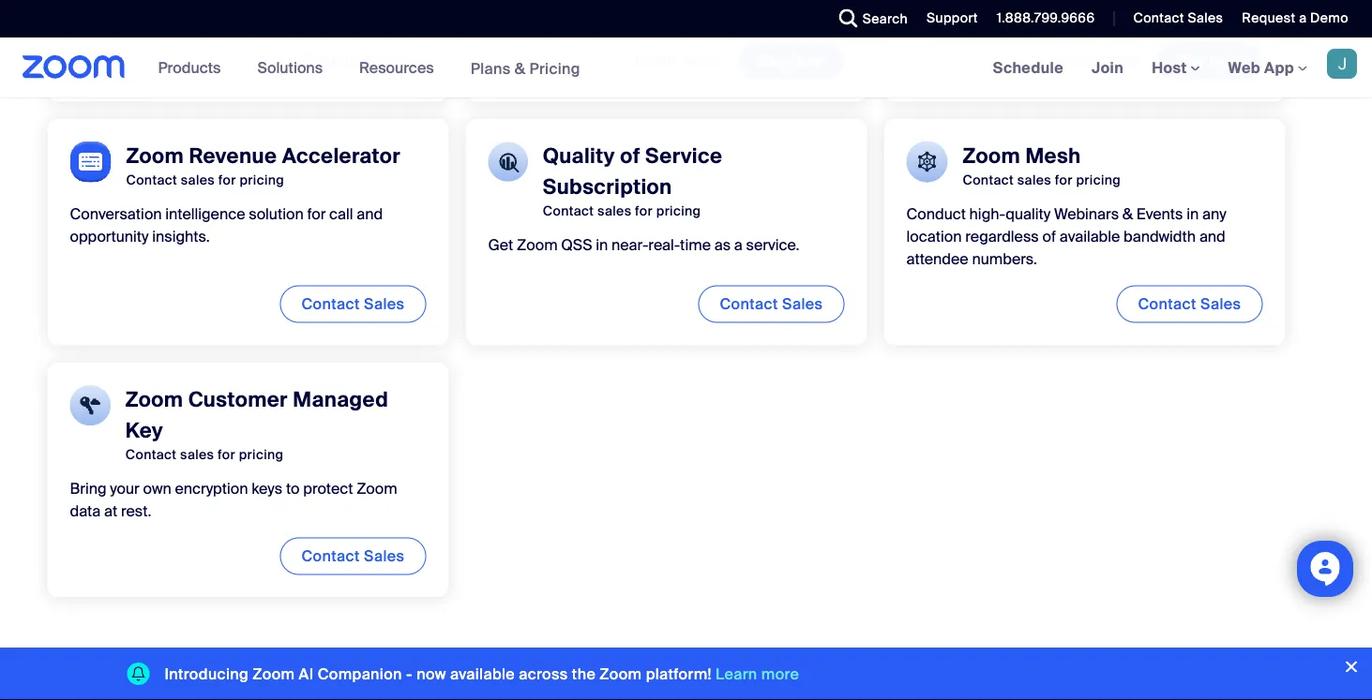 Task type: describe. For each thing, give the bounding box(es) containing it.
the
[[572, 664, 596, 684]]

2 buy now from the left
[[1178, 50, 1241, 70]]

accelerator
[[282, 143, 401, 170]]

quality
[[1006, 204, 1051, 224]]

contact sales for zoom mesh
[[1138, 294, 1241, 314]]

sip/h.323
[[1113, 0, 1182, 3]]

bring your own encryption keys to protect zoom data at rest.
[[70, 479, 397, 521]]

support
[[927, 9, 978, 27]]

1.888.799.9666
[[997, 9, 1095, 27]]

quality of service subscription contact sales for pricing
[[543, 143, 722, 219]]

& inside product information navigation
[[515, 58, 526, 78]]

contact sales for quality of service subscription
[[720, 294, 823, 314]]

zoom mesh contact sales for pricing
[[963, 143, 1121, 188]]

for inside zoom customer managed key contact sales for pricing
[[218, 446, 235, 463]]

learn more link
[[716, 664, 799, 684]]

schedule link
[[979, 38, 1078, 98]]

plans
[[470, 58, 511, 78]]

1 buy from the left
[[759, 50, 787, 70]]

mesh
[[1025, 143, 1081, 170]]

solution
[[249, 204, 304, 224]]

any inside 'conduct high-quality webinars & events in any location regardless of available bandwidth and attendee numbers.'
[[1202, 204, 1226, 224]]

contact sales for zoom revenue accelerator
[[301, 294, 405, 314]]

get zoom qss in near-real-time as a service.
[[488, 235, 800, 255]]

bandwidth
[[1124, 227, 1196, 246]]

1 vertical spatial available
[[450, 664, 515, 684]]

to
[[286, 479, 300, 499]]

bring
[[70, 479, 106, 499]]

0 horizontal spatial a
[[734, 235, 743, 255]]

demo
[[1310, 9, 1349, 27]]

zoom revenue accelerator contact sales for pricing
[[126, 143, 401, 188]]

app
[[1264, 58, 1294, 77]]

hybrid
[[1151, 5, 1194, 25]]

resources
[[359, 58, 434, 77]]

1 vertical spatial in
[[596, 235, 608, 255]]

2 more from the left
[[1099, 50, 1137, 70]]

companion
[[318, 664, 402, 684]]

video
[[1185, 0, 1223, 3]]

pricing inside quality of service subscription contact sales for pricing
[[656, 202, 701, 219]]

zoom inside zoom customer managed key contact sales for pricing
[[125, 387, 183, 413]]

resources button
[[359, 38, 442, 98]]

plans & pricing
[[470, 58, 580, 78]]

for inside 'zoom mesh contact sales for pricing'
[[1055, 171, 1073, 188]]

zoom customer managed key logo image
[[70, 385, 110, 426]]

zoom right the
[[600, 664, 642, 684]]

enables any standards based sip/h.323 video conferencing endpoint for effective hybrid work.
[[906, 0, 1234, 25]]

customer
[[188, 387, 288, 413]]

get
[[488, 235, 513, 255]]

pricing inside 'zoom mesh contact sales for pricing'
[[1076, 171, 1121, 188]]

of inside 'conduct high-quality webinars & events in any location regardless of available bandwidth and attendee numbers.'
[[1042, 227, 1056, 246]]

numbers.
[[972, 249, 1037, 269]]

schedule
[[993, 58, 1064, 77]]

rest.
[[121, 502, 151, 521]]

web
[[1228, 58, 1261, 77]]

quality
[[543, 143, 615, 170]]

of inside quality of service subscription contact sales for pricing
[[620, 143, 640, 170]]

host
[[1152, 58, 1191, 77]]

zoom mesh logo image
[[906, 141, 948, 182]]

platform!
[[646, 664, 712, 684]]

search button
[[825, 0, 913, 38]]

introducing zoom ai companion - now available across the zoom platform! learn more
[[165, 664, 799, 684]]

0 vertical spatial a
[[1299, 9, 1307, 27]]

0 horizontal spatial learn
[[635, 50, 677, 70]]

contact inside zoom revenue accelerator contact sales for pricing
[[126, 171, 177, 188]]

pricing inside zoom revenue accelerator contact sales for pricing
[[240, 171, 284, 188]]

support link down enables
[[927, 9, 978, 27]]

regardless
[[965, 227, 1039, 246]]

data
[[70, 502, 101, 521]]

solutions button
[[257, 38, 331, 98]]

conversation intelligence solution for call and opportunity insights.
[[70, 204, 383, 246]]

contact sales for zoom customer managed key
[[301, 547, 405, 566]]

support link right search
[[913, 0, 983, 38]]

profile picture image
[[1327, 49, 1357, 79]]

opportunity
[[70, 227, 149, 246]]



Task type: vqa. For each thing, say whether or not it's contained in the screenshot.
3-
no



Task type: locate. For each thing, give the bounding box(es) containing it.
for
[[1066, 5, 1085, 25], [218, 171, 236, 188], [1055, 171, 1073, 188], [635, 202, 653, 219], [307, 204, 326, 224], [218, 446, 235, 463]]

high-
[[969, 204, 1006, 224]]

web app button
[[1228, 58, 1307, 77]]

1 vertical spatial and
[[1199, 227, 1226, 246]]

insights.
[[152, 227, 210, 246]]

conversation
[[70, 204, 162, 224]]

sales up encryption
[[180, 446, 214, 463]]

zoom right protect
[[357, 479, 397, 499]]

for up encryption
[[218, 446, 235, 463]]

introducing
[[165, 664, 249, 684]]

0 horizontal spatial available
[[450, 664, 515, 684]]

-
[[406, 664, 413, 684]]

meetings navigation
[[979, 38, 1372, 99]]

a left demo
[[1299, 9, 1307, 27]]

and inside conversation intelligence solution for call and opportunity insights.
[[357, 204, 383, 224]]

effective
[[1088, 5, 1148, 25]]

sales inside zoom customer managed key contact sales for pricing
[[180, 446, 214, 463]]

subscription
[[543, 174, 672, 200]]

join link
[[1078, 38, 1138, 98]]

contact sales
[[1133, 9, 1223, 27], [301, 50, 405, 70], [301, 294, 405, 314], [720, 294, 823, 314], [1138, 294, 1241, 314], [301, 547, 405, 566]]

and right the call
[[357, 204, 383, 224]]

1 horizontal spatial in
[[1187, 204, 1199, 224]]

zoom right get
[[517, 235, 558, 255]]

sales for zoom mesh
[[1201, 294, 1241, 314]]

1 horizontal spatial buy
[[1178, 50, 1205, 70]]

learn more
[[635, 50, 719, 70], [1053, 50, 1137, 70]]

1 horizontal spatial more
[[1099, 50, 1137, 70]]

1 vertical spatial of
[[1042, 227, 1056, 246]]

for down mesh
[[1055, 171, 1073, 188]]

zoom revenue accelerator logo image
[[70, 141, 111, 182]]

0 horizontal spatial buy now link
[[738, 42, 845, 79]]

1 horizontal spatial &
[[1122, 204, 1133, 224]]

sales down the subscription
[[598, 202, 632, 219]]

zoom inside "bring your own encryption keys to protect zoom data at rest."
[[357, 479, 397, 499]]

0 horizontal spatial more
[[681, 50, 719, 70]]

1 horizontal spatial and
[[1199, 227, 1226, 246]]

at
[[104, 502, 117, 521]]

1 horizontal spatial learn more
[[1053, 50, 1137, 70]]

1 horizontal spatial learn
[[716, 664, 757, 684]]

standards
[[993, 0, 1062, 3]]

for inside zoom revenue accelerator contact sales for pricing
[[218, 171, 236, 188]]

0 vertical spatial available
[[1060, 227, 1120, 246]]

of down quality
[[1042, 227, 1056, 246]]

a
[[1299, 9, 1307, 27], [734, 235, 743, 255]]

own
[[143, 479, 171, 499]]

& inside 'conduct high-quality webinars & events in any location regardless of available bandwidth and attendee numbers.'
[[1122, 204, 1133, 224]]

zoom logo image
[[23, 55, 125, 79]]

&
[[515, 58, 526, 78], [1122, 204, 1133, 224]]

0 vertical spatial &
[[515, 58, 526, 78]]

pricing up webinars
[[1076, 171, 1121, 188]]

2 buy now link from the left
[[1156, 42, 1263, 79]]

2 horizontal spatial learn
[[1053, 50, 1095, 70]]

keys
[[252, 479, 282, 499]]

available down webinars
[[1060, 227, 1120, 246]]

zoom right zoom revenue accelerator logo
[[126, 143, 184, 170]]

1 buy now from the left
[[759, 50, 823, 70]]

protect
[[303, 479, 353, 499]]

zoom inside zoom revenue accelerator contact sales for pricing
[[126, 143, 184, 170]]

1 horizontal spatial available
[[1060, 227, 1120, 246]]

0 horizontal spatial and
[[357, 204, 383, 224]]

1 horizontal spatial buy now
[[1178, 50, 1241, 70]]

zoom up high-
[[963, 143, 1020, 170]]

any
[[965, 0, 989, 3], [1202, 204, 1226, 224]]

sales up the intelligence
[[181, 171, 215, 188]]

0 vertical spatial of
[[620, 143, 640, 170]]

1 horizontal spatial now
[[1209, 50, 1241, 70]]

1 horizontal spatial buy now link
[[1156, 42, 1263, 79]]

work.
[[1198, 5, 1234, 25]]

sales for quality of service subscription
[[782, 294, 823, 314]]

as
[[714, 235, 731, 255]]

zoom up key
[[125, 387, 183, 413]]

& left 'events'
[[1122, 204, 1133, 224]]

events
[[1137, 204, 1183, 224]]

key
[[125, 418, 163, 444]]

of
[[620, 143, 640, 170], [1042, 227, 1056, 246]]

1 buy now link from the left
[[738, 42, 845, 79]]

0 vertical spatial and
[[357, 204, 383, 224]]

conduct
[[906, 204, 966, 224]]

call
[[329, 204, 353, 224]]

conduct high-quality webinars & events in any location regardless of available bandwidth and attendee numbers.
[[906, 204, 1226, 269]]

zoom
[[126, 143, 184, 170], [963, 143, 1020, 170], [517, 235, 558, 255], [125, 387, 183, 413], [357, 479, 397, 499], [253, 664, 295, 684], [600, 664, 642, 684]]

zoom left ai
[[253, 664, 295, 684]]

1 learn more from the left
[[635, 50, 719, 70]]

pricing up keys
[[239, 446, 284, 463]]

0 horizontal spatial any
[[965, 0, 989, 3]]

0 horizontal spatial now
[[791, 50, 823, 70]]

service
[[645, 143, 722, 170]]

pricing up real-
[[656, 202, 701, 219]]

for left the call
[[307, 204, 326, 224]]

sales inside 'zoom mesh contact sales for pricing'
[[1017, 171, 1051, 188]]

0 horizontal spatial buy now
[[759, 50, 823, 70]]

a right as
[[734, 235, 743, 255]]

for inside enables any standards based sip/h.323 video conferencing endpoint for effective hybrid work.
[[1066, 5, 1085, 25]]

attendee
[[906, 249, 969, 269]]

of up the subscription
[[620, 143, 640, 170]]

2 buy from the left
[[1178, 50, 1205, 70]]

time
[[680, 235, 711, 255]]

available inside 'conduct high-quality webinars & events in any location regardless of available bandwidth and attendee numbers.'
[[1060, 227, 1120, 246]]

banner
[[0, 38, 1372, 99]]

1 vertical spatial &
[[1122, 204, 1133, 224]]

0 vertical spatial in
[[1187, 204, 1199, 224]]

request a demo link
[[1228, 0, 1372, 38], [1242, 9, 1349, 27]]

0 horizontal spatial in
[[596, 235, 608, 255]]

host button
[[1152, 58, 1200, 77]]

sales down mesh
[[1017, 171, 1051, 188]]

products button
[[158, 38, 229, 98]]

0 vertical spatial any
[[965, 0, 989, 3]]

based
[[1066, 0, 1109, 3]]

pricing up solution
[[240, 171, 284, 188]]

products
[[158, 58, 221, 77]]

buy now link down search 'button'
[[738, 42, 845, 79]]

0 horizontal spatial learn more
[[635, 50, 719, 70]]

for up get zoom qss in near-real-time as a service. in the top of the page
[[635, 202, 653, 219]]

1 horizontal spatial any
[[1202, 204, 1226, 224]]

near-
[[612, 235, 648, 255]]

product information navigation
[[144, 38, 595, 99]]

1 vertical spatial a
[[734, 235, 743, 255]]

sales
[[181, 171, 215, 188], [1017, 171, 1051, 188], [598, 202, 632, 219], [180, 446, 214, 463]]

plans & pricing link
[[470, 58, 580, 78], [470, 58, 580, 78]]

contact
[[1133, 9, 1184, 27], [301, 50, 360, 70], [126, 171, 177, 188], [963, 171, 1014, 188], [543, 202, 594, 219], [301, 294, 360, 314], [720, 294, 778, 314], [1138, 294, 1197, 314], [125, 446, 177, 463], [301, 547, 360, 566]]

any inside enables any standards based sip/h.323 video conferencing endpoint for effective hybrid work.
[[965, 0, 989, 3]]

support link
[[913, 0, 983, 38], [927, 9, 978, 27]]

contact inside quality of service subscription contact sales for pricing
[[543, 202, 594, 219]]

webinars
[[1054, 204, 1119, 224]]

1 horizontal spatial a
[[1299, 9, 1307, 27]]

service.
[[746, 235, 800, 255]]

more
[[761, 664, 799, 684]]

qss
[[561, 235, 592, 255]]

intelligence
[[165, 204, 245, 224]]

contact inside zoom customer managed key contact sales for pricing
[[125, 446, 177, 463]]

sales for zoom revenue accelerator
[[364, 294, 405, 314]]

contact sales link
[[1119, 0, 1228, 38], [1133, 9, 1223, 27], [280, 42, 426, 79], [280, 285, 426, 323], [698, 285, 845, 323], [1116, 285, 1263, 323], [280, 538, 426, 575]]

1 now from the left
[[791, 50, 823, 70]]

now
[[417, 664, 446, 684]]

sales for zoom customer managed key
[[364, 547, 405, 566]]

enables
[[906, 0, 962, 3]]

zoom inside 'zoom mesh contact sales for pricing'
[[963, 143, 1020, 170]]

managed
[[293, 387, 388, 413]]

location
[[906, 227, 962, 246]]

search
[[863, 10, 908, 27]]

1 more from the left
[[681, 50, 719, 70]]

for down based
[[1066, 5, 1085, 25]]

pricing
[[240, 171, 284, 188], [1076, 171, 1121, 188], [656, 202, 701, 219], [239, 446, 284, 463]]

conferencing
[[906, 5, 998, 25]]

and right bandwidth
[[1199, 227, 1226, 246]]

contact inside 'zoom mesh contact sales for pricing'
[[963, 171, 1014, 188]]

2 now from the left
[[1209, 50, 1241, 70]]

ai
[[299, 664, 314, 684]]

in inside 'conduct high-quality webinars & events in any location regardless of available bandwidth and attendee numbers.'
[[1187, 204, 1199, 224]]

pricing inside zoom customer managed key contact sales for pricing
[[239, 446, 284, 463]]

endpoint
[[1001, 5, 1063, 25]]

and inside 'conduct high-quality webinars & events in any location regardless of available bandwidth and attendee numbers.'
[[1199, 227, 1226, 246]]

join
[[1092, 58, 1124, 77]]

buy now link
[[738, 42, 845, 79], [1156, 42, 1263, 79]]

available right now
[[450, 664, 515, 684]]

banner containing products
[[0, 38, 1372, 99]]

for inside conversation intelligence solution for call and opportunity insights.
[[307, 204, 326, 224]]

0 horizontal spatial buy
[[759, 50, 787, 70]]

more
[[681, 50, 719, 70], [1099, 50, 1137, 70]]

sales inside zoom revenue accelerator contact sales for pricing
[[181, 171, 215, 188]]

zoom customer managed key contact sales for pricing
[[125, 387, 388, 463]]

0 horizontal spatial of
[[620, 143, 640, 170]]

request a demo
[[1242, 9, 1349, 27]]

any up conferencing
[[965, 0, 989, 3]]

2 learn more from the left
[[1053, 50, 1137, 70]]

request
[[1242, 9, 1296, 27]]

1 vertical spatial any
[[1202, 204, 1226, 224]]

web app
[[1228, 58, 1294, 77]]

any right 'events'
[[1202, 204, 1226, 224]]

encryption
[[175, 479, 248, 499]]

for inside quality of service subscription contact sales for pricing
[[635, 202, 653, 219]]

in right 'events'
[[1187, 204, 1199, 224]]

now
[[791, 50, 823, 70], [1209, 50, 1241, 70]]

buy now link down work.
[[1156, 42, 1263, 79]]

1.888.799.9666 button
[[983, 0, 1100, 38], [997, 9, 1095, 27]]

& right the plans
[[515, 58, 526, 78]]

real-
[[648, 235, 680, 255]]

for down the revenue
[[218, 171, 236, 188]]

learn
[[635, 50, 677, 70], [1053, 50, 1095, 70], [716, 664, 757, 684]]

buy now
[[759, 50, 823, 70], [1178, 50, 1241, 70]]

revenue
[[189, 143, 277, 170]]

quality of service subscription logo image
[[488, 141, 528, 182]]

solutions
[[257, 58, 323, 77]]

your
[[110, 479, 140, 499]]

across
[[519, 664, 568, 684]]

sales inside quality of service subscription contact sales for pricing
[[598, 202, 632, 219]]

in right qss
[[596, 235, 608, 255]]

buy
[[759, 50, 787, 70], [1178, 50, 1205, 70]]

0 horizontal spatial &
[[515, 58, 526, 78]]

pricing
[[529, 58, 580, 78]]

1 horizontal spatial of
[[1042, 227, 1056, 246]]



